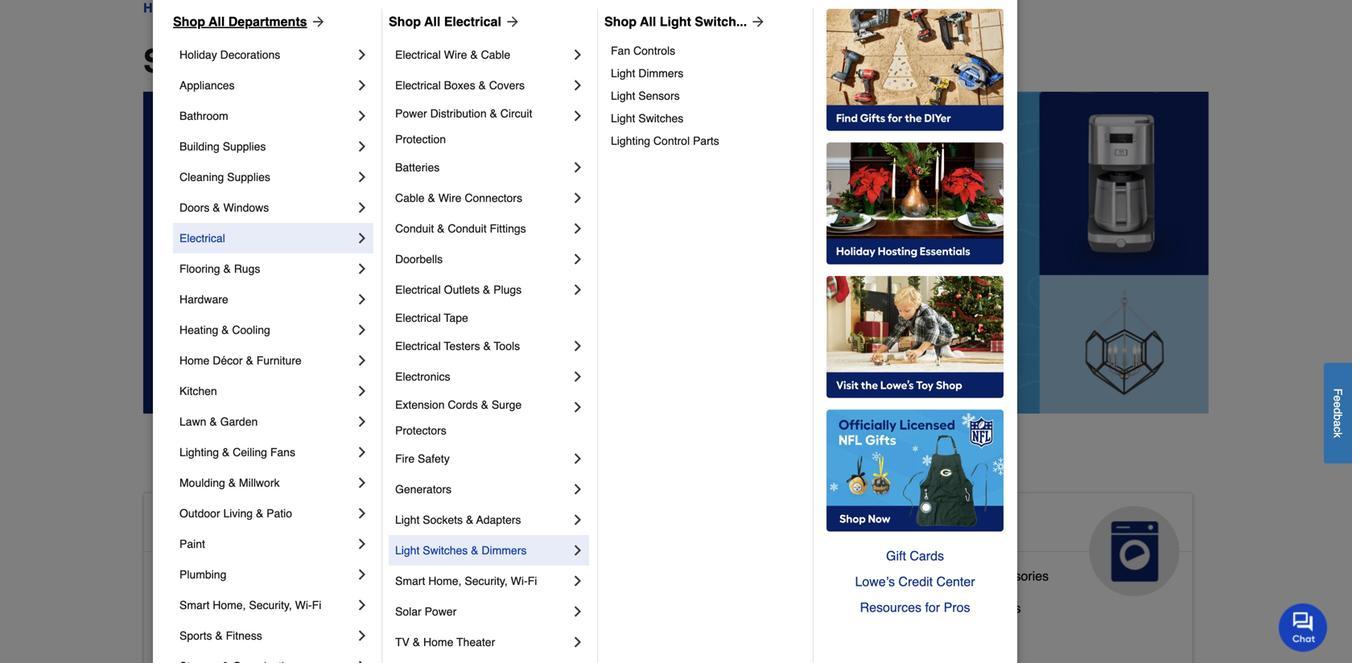 Task type: vqa. For each thing, say whether or not it's contained in the screenshot.
generators
yes



Task type: describe. For each thing, give the bounding box(es) containing it.
covers
[[489, 79, 525, 92]]

care
[[516, 538, 566, 564]]

1 horizontal spatial security,
[[465, 575, 508, 587]]

light sockets & adapters
[[395, 513, 521, 526]]

control
[[653, 134, 690, 147]]

light for light dimmers
[[611, 67, 635, 80]]

chevron right image for hardware link
[[354, 291, 370, 307]]

light switches
[[611, 112, 683, 125]]

fan controls link
[[611, 39, 802, 62]]

tv
[[395, 636, 410, 649]]

arrow right image for shop all departments
[[307, 14, 326, 30]]

shop for shop all electrical
[[389, 14, 421, 29]]

0 vertical spatial appliances link
[[179, 70, 354, 101]]

light switches link
[[611, 107, 802, 130]]

décor
[[213, 354, 243, 367]]

tools
[[494, 340, 520, 352]]

credit
[[898, 574, 933, 589]]

supplies for building supplies
[[223, 140, 266, 153]]

chevron right image for doorbells link
[[570, 251, 586, 267]]

accessible home link
[[144, 493, 475, 596]]

electrical tape link
[[395, 305, 586, 331]]

2 conduit from the left
[[448, 222, 487, 235]]

chevron right image for lighting & ceiling fans
[[354, 444, 370, 460]]

0 horizontal spatial wi-
[[295, 599, 312, 612]]

outlets
[[444, 283, 480, 296]]

fire safety link
[[395, 443, 570, 474]]

paint link
[[179, 529, 354, 559]]

shop for shop all light switch...
[[604, 14, 637, 29]]

holiday
[[179, 48, 217, 61]]

chevron right image for cable & wire connectors link at the left top
[[570, 190, 586, 206]]

cooling
[[232, 324, 270, 336]]

0 horizontal spatial security,
[[249, 599, 292, 612]]

plugs
[[493, 283, 522, 296]]

beds,
[[538, 626, 571, 641]]

cable & wire connectors
[[395, 192, 522, 204]]

lighting for lighting & ceiling fans
[[179, 446, 219, 459]]

livestock
[[516, 594, 569, 609]]

doors
[[179, 201, 210, 214]]

switches for light switches
[[638, 112, 683, 125]]

& down light sockets & adapters link in the bottom of the page
[[471, 544, 478, 557]]

windows
[[223, 201, 269, 214]]

fitness
[[226, 629, 262, 642]]

conduit & conduit fittings link
[[395, 213, 570, 244]]

& right the tv
[[413, 636, 420, 649]]

plumbing link
[[179, 559, 354, 590]]

power distribution & circuit protection link
[[395, 101, 570, 152]]

animal & pet care link
[[503, 493, 834, 596]]

all for departments
[[209, 14, 225, 29]]

& right doors
[[213, 201, 220, 214]]

& left the millwork on the bottom of the page
[[228, 476, 236, 489]]

power inside power distribution & circuit protection
[[395, 107, 427, 120]]

flooring & rugs link
[[179, 254, 354, 284]]

& left tools
[[483, 340, 491, 352]]

1 vertical spatial parts
[[934, 569, 964, 583]]

all for light
[[640, 14, 656, 29]]

arrow right image
[[501, 14, 521, 30]]

shop all departments
[[173, 14, 307, 29]]

f e e d b a c k button
[[1324, 363, 1352, 463]]

living
[[223, 507, 253, 520]]

supplies for cleaning supplies
[[227, 171, 270, 183]]

smart for right smart home, security, wi-fi link
[[395, 575, 425, 587]]

chevron right image for electrical link
[[354, 230, 370, 246]]

& right houses,
[[626, 626, 634, 641]]

resources for pros
[[860, 600, 970, 615]]

fans
[[270, 446, 295, 459]]

light dimmers
[[611, 67, 683, 80]]

0 horizontal spatial furniture
[[256, 354, 302, 367]]

entry
[[222, 633, 252, 648]]

boxes
[[444, 79, 475, 92]]

0 vertical spatial home,
[[428, 575, 462, 587]]

1 horizontal spatial wi-
[[511, 575, 528, 587]]

chevron right image for sports & fitness
[[354, 628, 370, 644]]

appliance parts & accessories link
[[874, 565, 1049, 597]]

electrical boxes & covers
[[395, 79, 525, 92]]

f
[[1332, 388, 1344, 395]]

1 vertical spatial furniture
[[638, 626, 689, 641]]

chevron right image for electrical outlets & plugs 'link'
[[570, 282, 586, 298]]

sports
[[179, 629, 212, 642]]

electrical for electrical wire & cable
[[395, 48, 441, 61]]

chevron right image for power distribution & circuit protection
[[570, 108, 586, 124]]

0 horizontal spatial smart home, security, wi-fi link
[[179, 590, 354, 620]]

2 e from the top
[[1332, 402, 1344, 408]]

outdoor living & patio link
[[179, 498, 354, 529]]

paint
[[179, 538, 205, 550]]

chevron right image for moulding & millwork
[[354, 475, 370, 491]]

parts inside "link"
[[693, 134, 719, 147]]

electrical up flooring
[[179, 232, 225, 245]]

electrical testers & tools link
[[395, 331, 570, 361]]

chevron right image for conduit & conduit fittings
[[570, 221, 586, 237]]

electrical wire & cable
[[395, 48, 510, 61]]

extension
[[395, 398, 445, 411]]

& up electrical boxes & covers link
[[470, 48, 478, 61]]

find gifts for the diyer. image
[[827, 9, 1004, 131]]

chevron right image for paint
[[354, 536, 370, 552]]

light sensors
[[611, 89, 680, 102]]

gift cards link
[[827, 543, 1004, 569]]

chevron right image for home décor & furniture link
[[354, 352, 370, 369]]

gift cards
[[886, 548, 944, 563]]

electrical link
[[179, 223, 354, 254]]

center
[[936, 574, 975, 589]]

chevron right image for solar power
[[570, 604, 586, 620]]

flooring
[[179, 262, 220, 275]]

beverage & wine chillers
[[874, 601, 1021, 616]]

electrical outlets & plugs link
[[395, 274, 570, 305]]

flooring & rugs
[[179, 262, 260, 275]]

chevron right image for light switches & dimmers
[[570, 542, 586, 559]]

power distribution & circuit protection
[[395, 107, 535, 146]]

chevron right image for electrical wire & cable link
[[570, 47, 586, 63]]

smart home, security, wi-fi for the left smart home, security, wi-fi link
[[179, 599, 321, 612]]

extension cords & surge protectors link
[[395, 392, 570, 443]]

accessible home image
[[372, 506, 462, 596]]

heating & cooling
[[179, 324, 270, 336]]

& right lawn
[[210, 415, 217, 428]]

electrical for electrical outlets & plugs
[[395, 283, 441, 296]]

& left patio
[[256, 507, 263, 520]]

& right entry
[[256, 633, 264, 648]]

electrical up electrical wire & cable link
[[444, 14, 501, 29]]

k
[[1332, 432, 1344, 438]]

& down cable & wire connectors
[[437, 222, 445, 235]]

ceiling
[[233, 446, 267, 459]]

light for light sensors
[[611, 89, 635, 102]]

holiday decorations link
[[179, 39, 354, 70]]

0 vertical spatial appliances
[[179, 79, 235, 92]]

1 vertical spatial wire
[[438, 192, 462, 204]]

0 vertical spatial bathroom
[[179, 109, 228, 122]]

lawn & garden link
[[179, 406, 354, 437]]

chevron right image for bathroom link
[[354, 108, 370, 124]]

shop
[[143, 43, 224, 80]]

sensors
[[638, 89, 680, 102]]

accessible for accessible entry & home
[[157, 633, 218, 648]]

enjoy savings year-round. no matter what you're shopping for, find what you need at a great price. image
[[143, 92, 1209, 414]]

& inside "link"
[[933, 601, 941, 616]]

light switches & dimmers
[[395, 544, 527, 557]]

accessible bedroom
[[157, 601, 274, 616]]

fire
[[395, 452, 415, 465]]

pros
[[944, 600, 970, 615]]

accessible bedroom link
[[157, 597, 274, 629]]

light sensors link
[[611, 85, 802, 107]]

switches for light switches & dimmers
[[423, 544, 468, 557]]

& inside the extension cords & surge protectors
[[481, 398, 488, 411]]

decorations
[[220, 48, 280, 61]]

supplies for livestock supplies
[[573, 594, 622, 609]]

1 vertical spatial cable
[[395, 192, 425, 204]]

b
[[1332, 414, 1344, 420]]



Task type: locate. For each thing, give the bounding box(es) containing it.
1 vertical spatial appliances link
[[861, 493, 1192, 596]]

dimmers up the sensors on the top of page
[[638, 67, 683, 80]]

electrical inside 'link'
[[395, 283, 441, 296]]

& down the batteries
[[428, 192, 435, 204]]

3 accessible from the top
[[157, 601, 218, 616]]

smart up sports
[[179, 599, 210, 612]]

light for light switches & dimmers
[[395, 544, 420, 557]]

supplies up houses,
[[573, 594, 622, 609]]

0 horizontal spatial smart
[[179, 599, 210, 612]]

accessories
[[980, 569, 1049, 583]]

1 e from the top
[[1332, 395, 1344, 402]]

pet beds, houses, & furniture
[[516, 626, 689, 641]]

smart home, security, wi-fi
[[395, 575, 537, 587], [179, 599, 321, 612]]

0 vertical spatial smart home, security, wi-fi
[[395, 575, 537, 587]]

chevron right image for doors & windows
[[354, 200, 370, 216]]

accessible entry & home
[[157, 633, 302, 648]]

1 horizontal spatial smart home, security, wi-fi
[[395, 575, 537, 587]]

lawn
[[179, 415, 206, 428]]

1 vertical spatial departments
[[282, 43, 478, 80]]

1 vertical spatial appliances
[[874, 513, 994, 538]]

& down accessible bedroom link at the bottom left
[[215, 629, 223, 642]]

dimmers down the adapters
[[482, 544, 527, 557]]

lighting up moulding
[[179, 446, 219, 459]]

4 accessible from the top
[[157, 633, 218, 648]]

1 horizontal spatial shop
[[389, 14, 421, 29]]

furniture right houses,
[[638, 626, 689, 641]]

& inside animal & pet care
[[597, 513, 613, 538]]

1 horizontal spatial switches
[[638, 112, 683, 125]]

1 horizontal spatial smart
[[395, 575, 425, 587]]

accessible bathroom
[[157, 569, 278, 583]]

holiday decorations
[[179, 48, 280, 61]]

0 vertical spatial pet
[[619, 513, 655, 538]]

shop all departments
[[143, 43, 478, 80]]

1 horizontal spatial furniture
[[638, 626, 689, 641]]

protectors
[[395, 424, 446, 437]]

0 vertical spatial supplies
[[223, 140, 266, 153]]

light
[[660, 14, 691, 29], [611, 67, 635, 80], [611, 89, 635, 102], [611, 112, 635, 125], [395, 513, 420, 526], [395, 544, 420, 557]]

security, down plumbing link
[[249, 599, 292, 612]]

appliances link up chillers
[[861, 493, 1192, 596]]

1 vertical spatial supplies
[[227, 171, 270, 183]]

light down light dimmers
[[611, 89, 635, 102]]

electrical boxes & covers link
[[395, 70, 570, 101]]

wire
[[444, 48, 467, 61], [438, 192, 462, 204]]

1 vertical spatial wi-
[[295, 599, 312, 612]]

smart home, security, wi-fi down the light switches & dimmers
[[395, 575, 537, 587]]

1 vertical spatial smart
[[179, 599, 210, 612]]

accessible inside accessible entry & home link
[[157, 633, 218, 648]]

extension cords & surge protectors
[[395, 398, 525, 437]]

light down 'light sockets & adapters'
[[395, 544, 420, 557]]

beverage & wine chillers link
[[874, 597, 1021, 629]]

0 horizontal spatial appliances link
[[179, 70, 354, 101]]

home, down accessible bathroom link
[[213, 599, 246, 612]]

2 shop from the left
[[389, 14, 421, 29]]

chevron right image for electrical boxes & covers
[[570, 77, 586, 93]]

light for light sockets & adapters
[[395, 513, 420, 526]]

chevron right image for extension cords & surge protectors
[[570, 399, 586, 415]]

1 horizontal spatial appliances
[[874, 513, 994, 538]]

0 horizontal spatial dimmers
[[482, 544, 527, 557]]

1 vertical spatial fi
[[312, 599, 321, 612]]

0 horizontal spatial smart home, security, wi-fi
[[179, 599, 321, 612]]

accessible bathroom link
[[157, 565, 278, 597]]

chevron right image for heating & cooling link
[[354, 322, 370, 338]]

electrical left boxes
[[395, 79, 441, 92]]

0 vertical spatial switches
[[638, 112, 683, 125]]

0 horizontal spatial fi
[[312, 599, 321, 612]]

1 arrow right image from the left
[[307, 14, 326, 30]]

tape
[[444, 311, 468, 324]]

electrical for electrical testers & tools
[[395, 340, 441, 352]]

pet beds, houses, & furniture link
[[516, 623, 689, 655]]

1 vertical spatial power
[[425, 605, 457, 618]]

2 vertical spatial supplies
[[573, 594, 622, 609]]

cards
[[910, 548, 944, 563]]

bathroom up building
[[179, 109, 228, 122]]

moulding & millwork
[[179, 476, 280, 489]]

batteries link
[[395, 152, 570, 183]]

smart home, security, wi-fi for right smart home, security, wi-fi link
[[395, 575, 537, 587]]

shop for shop all departments
[[173, 14, 205, 29]]

chevron right image for cleaning supplies
[[354, 169, 370, 185]]

smart home, security, wi-fi link down the light switches & dimmers
[[395, 566, 570, 596]]

electronics
[[395, 370, 450, 383]]

smart home, security, wi-fi link
[[395, 566, 570, 596], [179, 590, 354, 620]]

kitchen
[[179, 385, 217, 398]]

all inside shop all departments link
[[209, 14, 225, 29]]

shop inside shop all departments link
[[173, 14, 205, 29]]

shop all electrical link
[[389, 12, 521, 31]]

testers
[[444, 340, 480, 352]]

electrical left "tape"
[[395, 311, 441, 324]]

officially licensed n f l gifts. shop now. image
[[827, 410, 1004, 532]]

chevron right image for plumbing link
[[354, 567, 370, 583]]

chevron right image for generators
[[570, 481, 586, 497]]

accessible inside accessible bedroom link
[[157, 601, 218, 616]]

moulding
[[179, 476, 225, 489]]

1 vertical spatial home,
[[213, 599, 246, 612]]

1 vertical spatial dimmers
[[482, 544, 527, 557]]

1 horizontal spatial appliances link
[[861, 493, 1192, 596]]

light up controls
[[660, 14, 691, 29]]

smart up solar in the left of the page
[[395, 575, 425, 587]]

0 horizontal spatial home,
[[213, 599, 246, 612]]

shop up holiday
[[173, 14, 205, 29]]

0 vertical spatial smart
[[395, 575, 425, 587]]

chevron right image for electronics
[[570, 369, 586, 385]]

wire up the conduit & conduit fittings
[[438, 192, 462, 204]]

lighting inside "link"
[[611, 134, 650, 147]]

1 horizontal spatial dimmers
[[638, 67, 683, 80]]

0 horizontal spatial shop
[[173, 14, 205, 29]]

chevron right image
[[354, 47, 370, 63], [570, 47, 586, 63], [354, 108, 370, 124], [570, 159, 586, 175], [570, 190, 586, 206], [354, 230, 370, 246], [570, 251, 586, 267], [354, 261, 370, 277], [570, 282, 586, 298], [354, 291, 370, 307], [354, 322, 370, 338], [354, 352, 370, 369], [354, 414, 370, 430], [570, 451, 586, 467], [354, 505, 370, 522], [354, 567, 370, 583], [570, 573, 586, 589], [354, 597, 370, 613], [570, 634, 586, 650]]

departments for shop all departments
[[282, 43, 478, 80]]

bathroom
[[179, 109, 228, 122], [222, 569, 278, 583]]

tv & home theater
[[395, 636, 495, 649]]

home, down the light switches & dimmers
[[428, 575, 462, 587]]

& up wine
[[968, 569, 976, 583]]

& right décor
[[246, 354, 253, 367]]

arrow right image inside shop all departments link
[[307, 14, 326, 30]]

sockets
[[423, 513, 463, 526]]

chevron right image for building supplies
[[354, 138, 370, 155]]

departments
[[228, 14, 307, 29], [282, 43, 478, 80]]

doorbells link
[[395, 244, 570, 274]]

0 vertical spatial dimmers
[[638, 67, 683, 80]]

chevron right image for batteries link
[[570, 159, 586, 175]]

all up holiday decorations
[[209, 14, 225, 29]]

& left ceiling
[[222, 446, 230, 459]]

e up d
[[1332, 395, 1344, 402]]

0 vertical spatial cable
[[481, 48, 510, 61]]

chevron right image for lawn & garden link
[[354, 414, 370, 430]]

fittings
[[490, 222, 526, 235]]

departments down shop all electrical
[[282, 43, 478, 80]]

smart home, security, wi-fi link up fitness
[[179, 590, 354, 620]]

home link
[[143, 0, 179, 18]]

accessible for accessible bathroom
[[157, 569, 218, 583]]

0 vertical spatial security,
[[465, 575, 508, 587]]

shop up electrical wire & cable
[[389, 14, 421, 29]]

light sockets & adapters link
[[395, 505, 570, 535]]

appliances link down decorations
[[179, 70, 354, 101]]

bathroom up bedroom
[[222, 569, 278, 583]]

accessible inside accessible home link
[[157, 513, 275, 538]]

1 horizontal spatial home,
[[428, 575, 462, 587]]

electrical testers & tools
[[395, 340, 520, 352]]

all inside shop all light switch... link
[[640, 14, 656, 29]]

furniture up kitchen link
[[256, 354, 302, 367]]

& left cooling
[[221, 324, 229, 336]]

0 vertical spatial power
[[395, 107, 427, 120]]

0 horizontal spatial conduit
[[395, 222, 434, 235]]

dimmers
[[638, 67, 683, 80], [482, 544, 527, 557]]

appliances up cards on the right bottom
[[874, 513, 994, 538]]

2 accessible from the top
[[157, 569, 218, 583]]

arrow right image
[[307, 14, 326, 30], [747, 14, 766, 30]]

plumbing
[[179, 568, 226, 581]]

building supplies link
[[179, 131, 354, 162]]

electrical for electrical boxes & covers
[[395, 79, 441, 92]]

accessible for accessible home
[[157, 513, 275, 538]]

chevron right image for electrical testers & tools
[[570, 338, 586, 354]]

0 vertical spatial lighting
[[611, 134, 650, 147]]

appliances
[[179, 79, 235, 92], [874, 513, 994, 538]]

appliances down holiday
[[179, 79, 235, 92]]

all for electrical
[[424, 14, 440, 29]]

chevron right image for light sockets & adapters
[[570, 512, 586, 528]]

2 arrow right image from the left
[[747, 14, 766, 30]]

& right animal
[[597, 513, 613, 538]]

bathroom link
[[179, 101, 354, 131]]

1 horizontal spatial fi
[[528, 575, 537, 587]]

outdoor
[[179, 507, 220, 520]]

e up b
[[1332, 402, 1344, 408]]

1 horizontal spatial pet
[[619, 513, 655, 538]]

gift
[[886, 548, 906, 563]]

& right boxes
[[478, 79, 486, 92]]

lighting for lighting control parts
[[611, 134, 650, 147]]

security,
[[465, 575, 508, 587], [249, 599, 292, 612]]

accessible home
[[157, 513, 344, 538]]

& left rugs
[[223, 262, 231, 275]]

lighting
[[611, 134, 650, 147], [179, 446, 219, 459]]

1 accessible from the top
[[157, 513, 275, 538]]

light down light sensors
[[611, 112, 635, 125]]

2 horizontal spatial shop
[[604, 14, 637, 29]]

0 horizontal spatial parts
[[693, 134, 719, 147]]

kitchen link
[[179, 376, 354, 406]]

arrow right image up fan controls link
[[747, 14, 766, 30]]

moulding & millwork link
[[179, 468, 354, 498]]

supplies up 'cleaning supplies'
[[223, 140, 266, 153]]

all down shop all departments link
[[232, 43, 273, 80]]

power up tv & home theater
[[425, 605, 457, 618]]

wine
[[945, 601, 974, 616]]

doorbells
[[395, 253, 443, 266]]

shop up fan
[[604, 14, 637, 29]]

patio
[[267, 507, 292, 520]]

all up fan controls
[[640, 14, 656, 29]]

cleaning
[[179, 171, 224, 183]]

heating & cooling link
[[179, 315, 354, 345]]

supplies
[[223, 140, 266, 153], [227, 171, 270, 183], [573, 594, 622, 609]]

1 horizontal spatial lighting
[[611, 134, 650, 147]]

animal & pet care image
[[731, 506, 821, 596]]

chevron right image for holiday decorations link
[[354, 47, 370, 63]]

appliances image
[[1089, 506, 1180, 596]]

smart home, security, wi-fi up fitness
[[179, 599, 321, 612]]

& right cords
[[481, 398, 488, 411]]

fi up "sports & fitness" link
[[312, 599, 321, 612]]

departments up holiday decorations link
[[228, 14, 307, 29]]

electrical up electronics
[[395, 340, 441, 352]]

departments for shop all departments
[[228, 14, 307, 29]]

all inside shop all electrical link
[[424, 14, 440, 29]]

appliance parts & accessories
[[874, 569, 1049, 583]]

0 vertical spatial departments
[[228, 14, 307, 29]]

supplies up windows
[[227, 171, 270, 183]]

1 horizontal spatial arrow right image
[[747, 14, 766, 30]]

lighting control parts link
[[611, 130, 802, 152]]

holiday hosting essentials. image
[[827, 142, 1004, 265]]

1 vertical spatial security,
[[249, 599, 292, 612]]

1 horizontal spatial cable
[[481, 48, 510, 61]]

parts down light switches link
[[693, 134, 719, 147]]

appliance
[[874, 569, 931, 583]]

f e e d b a c k
[[1332, 388, 1344, 438]]

chevron right image for appliances
[[354, 77, 370, 93]]

conduit down cable & wire connectors
[[448, 222, 487, 235]]

outdoor living & patio
[[179, 507, 292, 520]]

electrical outlets & plugs
[[395, 283, 522, 296]]

3 shop from the left
[[604, 14, 637, 29]]

& left circuit
[[490, 107, 497, 120]]

cable down the batteries
[[395, 192, 425, 204]]

power
[[395, 107, 427, 120], [425, 605, 457, 618]]

0 horizontal spatial pet
[[516, 626, 535, 641]]

& inside power distribution & circuit protection
[[490, 107, 497, 120]]

& right sockets on the bottom of the page
[[466, 513, 473, 526]]

home
[[143, 0, 179, 15], [179, 354, 210, 367], [281, 513, 344, 538], [268, 633, 302, 648], [423, 636, 453, 649]]

0 horizontal spatial arrow right image
[[307, 14, 326, 30]]

chevron right image for fire safety link
[[570, 451, 586, 467]]

0 vertical spatial wi-
[[511, 575, 528, 587]]

wire up boxes
[[444, 48, 467, 61]]

cable up covers
[[481, 48, 510, 61]]

0 vertical spatial fi
[[528, 575, 537, 587]]

1 vertical spatial lighting
[[179, 446, 219, 459]]

light down fan
[[611, 67, 635, 80]]

0 vertical spatial furniture
[[256, 354, 302, 367]]

chevron right image
[[354, 77, 370, 93], [570, 77, 586, 93], [570, 108, 586, 124], [354, 138, 370, 155], [354, 169, 370, 185], [354, 200, 370, 216], [570, 221, 586, 237], [570, 338, 586, 354], [570, 369, 586, 385], [354, 383, 370, 399], [570, 399, 586, 415], [354, 444, 370, 460], [354, 475, 370, 491], [570, 481, 586, 497], [570, 512, 586, 528], [354, 536, 370, 552], [570, 542, 586, 559], [570, 604, 586, 620], [354, 628, 370, 644], [354, 658, 370, 663]]

1 shop from the left
[[173, 14, 205, 29]]

chevron right image for flooring & rugs link
[[354, 261, 370, 277]]

wi- up livestock
[[511, 575, 528, 587]]

doors & windows
[[179, 201, 269, 214]]

light down generators
[[395, 513, 420, 526]]

arrow right image for shop all light switch...
[[747, 14, 766, 30]]

wi-
[[511, 575, 528, 587], [295, 599, 312, 612]]

& left pros
[[933, 601, 941, 616]]

conduit up doorbells
[[395, 222, 434, 235]]

fi
[[528, 575, 537, 587], [312, 599, 321, 612]]

1 conduit from the left
[[395, 222, 434, 235]]

1 vertical spatial switches
[[423, 544, 468, 557]]

connectors
[[465, 192, 522, 204]]

1 horizontal spatial smart home, security, wi-fi link
[[395, 566, 570, 596]]

all up electrical wire & cable
[[424, 14, 440, 29]]

visit the lowe's toy shop. image
[[827, 276, 1004, 398]]

0 vertical spatial parts
[[693, 134, 719, 147]]

1 vertical spatial bathroom
[[222, 569, 278, 583]]

resources for pros link
[[827, 595, 1004, 620]]

shop all light switch... link
[[604, 12, 766, 31]]

pet inside animal & pet care
[[619, 513, 655, 538]]

chat invite button image
[[1279, 603, 1328, 652]]

smart for the left smart home, security, wi-fi link
[[179, 599, 210, 612]]

accessible inside accessible bathroom link
[[157, 569, 218, 583]]

security, up solar power link
[[465, 575, 508, 587]]

0 horizontal spatial cable
[[395, 192, 425, 204]]

rugs
[[234, 262, 260, 275]]

& left plugs
[[483, 283, 490, 296]]

shop all departments link
[[173, 12, 326, 31]]

shop inside shop all light switch... link
[[604, 14, 637, 29]]

chevron right image for 'outdoor living & patio' link
[[354, 505, 370, 522]]

home décor & furniture
[[179, 354, 302, 367]]

garden
[[220, 415, 258, 428]]

chevron right image for the tv & home theater link
[[570, 634, 586, 650]]

switches down the sensors on the top of page
[[638, 112, 683, 125]]

accessible for accessible bedroom
[[157, 601, 218, 616]]

chevron right image for kitchen
[[354, 383, 370, 399]]

electrical down shop all electrical
[[395, 48, 441, 61]]

appliances link
[[179, 70, 354, 101], [861, 493, 1192, 596]]

chillers
[[978, 601, 1021, 616]]

parts down cards on the right bottom
[[934, 569, 964, 583]]

light for light switches
[[611, 112, 635, 125]]

0 horizontal spatial lighting
[[179, 446, 219, 459]]

electrical down doorbells
[[395, 283, 441, 296]]

1 horizontal spatial parts
[[934, 569, 964, 583]]

1 vertical spatial pet
[[516, 626, 535, 641]]

switches down sockets on the bottom of the page
[[423, 544, 468, 557]]

0 vertical spatial wire
[[444, 48, 467, 61]]

hardware
[[179, 293, 228, 306]]

arrow right image inside shop all light switch... link
[[747, 14, 766, 30]]

0 horizontal spatial switches
[[423, 544, 468, 557]]

0 horizontal spatial appliances
[[179, 79, 235, 92]]

1 horizontal spatial conduit
[[448, 222, 487, 235]]

lowe's credit center link
[[827, 569, 1004, 595]]

e
[[1332, 395, 1344, 402], [1332, 402, 1344, 408]]

power up protection
[[395, 107, 427, 120]]

arrow right image up shop all departments
[[307, 14, 326, 30]]

wi- up "sports & fitness" link
[[295, 599, 312, 612]]

fi up livestock
[[528, 575, 537, 587]]

lighting down 'light switches'
[[611, 134, 650, 147]]

1 vertical spatial smart home, security, wi-fi
[[179, 599, 321, 612]]

electrical for electrical tape
[[395, 311, 441, 324]]

shop inside shop all electrical link
[[389, 14, 421, 29]]



